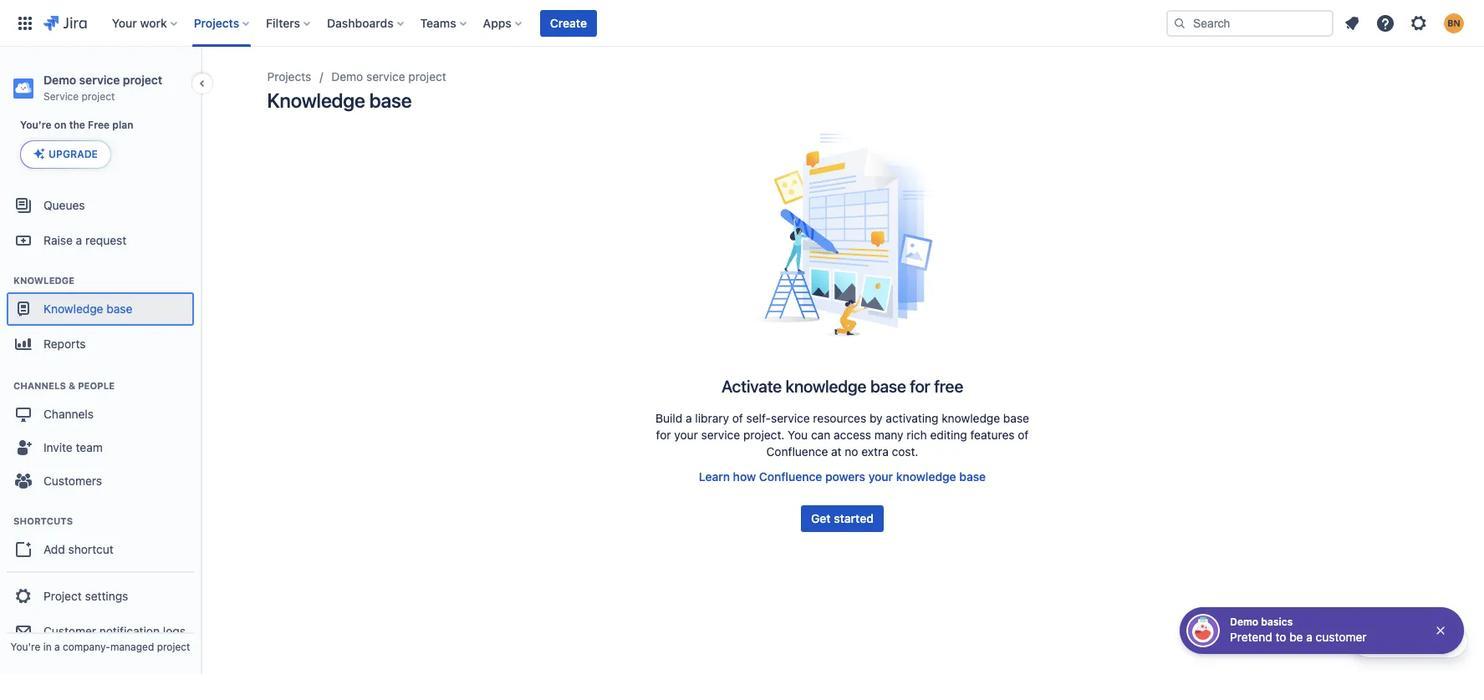 Task type: vqa. For each thing, say whether or not it's contained in the screenshot.
the left "Of"
yes



Task type: locate. For each thing, give the bounding box(es) containing it.
demo down dashboards
[[331, 69, 363, 84]]

extra
[[862, 445, 889, 459]]

channels down &
[[43, 407, 94, 421]]

knowledge up resources at the right bottom
[[786, 377, 867, 396]]

resources
[[813, 411, 867, 425]]

to
[[1276, 631, 1287, 645]]

demo basics pretend to be a customer
[[1230, 616, 1367, 645]]

group containing project settings
[[7, 572, 194, 675]]

channels for channels
[[43, 407, 94, 421]]

0 vertical spatial your
[[674, 428, 698, 442]]

rich
[[907, 428, 927, 442]]

how
[[733, 470, 756, 484]]

knowledge down raise
[[13, 275, 75, 286]]

1 horizontal spatial demo
[[331, 69, 363, 84]]

1 group from the top
[[7, 182, 194, 675]]

create
[[550, 15, 587, 30]]

jira image
[[43, 13, 87, 33], [43, 13, 87, 33]]

0 vertical spatial of
[[732, 411, 743, 425]]

build
[[656, 411, 683, 425]]

project settings link
[[7, 579, 194, 615]]

demo service project link
[[331, 67, 446, 87]]

raise a request
[[43, 233, 126, 247]]

of
[[732, 411, 743, 425], [1018, 428, 1029, 442]]

1 vertical spatial for
[[656, 428, 671, 442]]

by
[[870, 411, 883, 425]]

customer
[[43, 624, 96, 639]]

get
[[811, 512, 831, 526]]

0 vertical spatial knowledge
[[267, 89, 365, 112]]

you're left "in"
[[10, 641, 40, 654]]

projects
[[194, 15, 239, 30], [267, 69, 311, 84]]

your down build
[[674, 428, 698, 442]]

you're in a company-managed project
[[10, 641, 190, 654]]

get started button
[[801, 506, 884, 532]]

0 vertical spatial knowledge
[[786, 377, 867, 396]]

1 horizontal spatial of
[[1018, 428, 1029, 442]]

of left 'self-' on the right of the page
[[732, 411, 743, 425]]

queues
[[43, 198, 85, 212]]

demo up "service"
[[43, 73, 76, 87]]

base up features
[[1003, 411, 1029, 425]]

powers
[[825, 470, 866, 484]]

service
[[366, 69, 405, 84], [79, 73, 120, 87], [771, 411, 810, 425], [701, 428, 740, 442]]

knowledge group
[[7, 258, 194, 368]]

1 vertical spatial channels
[[43, 407, 94, 421]]

1 vertical spatial knowledge
[[13, 275, 75, 286]]

base up "reports" link
[[106, 302, 132, 316]]

knowledge
[[267, 89, 365, 112], [13, 275, 75, 286], [43, 302, 103, 316]]

shortcut
[[68, 542, 114, 557]]

a right raise
[[76, 233, 82, 247]]

1 vertical spatial you're
[[10, 641, 40, 654]]

you're for you're on the free plan
[[20, 119, 52, 131]]

create button
[[540, 10, 597, 36]]

of right features
[[1018, 428, 1029, 442]]

0 horizontal spatial projects
[[194, 15, 239, 30]]

confluence
[[766, 445, 828, 459], [759, 470, 822, 484]]

plan
[[112, 119, 133, 131]]

service up you
[[771, 411, 810, 425]]

for left free
[[910, 377, 930, 396]]

channels left &
[[13, 380, 66, 391]]

channels for channels & people
[[13, 380, 66, 391]]

0 horizontal spatial demo
[[43, 73, 76, 87]]

demo for demo basics pretend to be a customer
[[1230, 616, 1259, 629]]

your work button
[[107, 10, 184, 36]]

1 vertical spatial knowledge
[[942, 411, 1000, 425]]

knowledge inside learn how confluence powers your knowledge base button
[[896, 470, 956, 484]]

channels
[[13, 380, 66, 391], [43, 407, 94, 421]]

you're
[[20, 119, 52, 131], [10, 641, 40, 654]]

knowledge up features
[[942, 411, 1000, 425]]

group
[[7, 182, 194, 675], [7, 572, 194, 675]]

your down extra
[[869, 470, 893, 484]]

you're left on
[[20, 119, 52, 131]]

base down demo service project link
[[369, 89, 412, 112]]

customer notification logs link
[[7, 615, 194, 649]]

a
[[76, 233, 82, 247], [686, 411, 692, 425], [1306, 631, 1313, 645], [54, 641, 60, 654]]

1 horizontal spatial knowledge base
[[267, 89, 412, 112]]

demo for demo service project service project
[[43, 73, 76, 87]]

1 vertical spatial knowledge base
[[43, 302, 132, 316]]

invite
[[43, 440, 73, 455]]

&
[[69, 380, 75, 391]]

many
[[875, 428, 904, 442]]

the
[[69, 119, 85, 131]]

base
[[369, 89, 412, 112], [106, 302, 132, 316], [870, 377, 906, 396], [1003, 411, 1029, 425], [959, 470, 986, 484]]

base inside build a library of self-service resources by activating knowledge base for your service project. you can access many rich editing features of confluence at no extra cost.
[[1003, 411, 1029, 425]]

knowledge base up "reports" link
[[43, 302, 132, 316]]

a right "in"
[[54, 641, 60, 654]]

need help? image
[[1367, 631, 1387, 651]]

can
[[811, 428, 831, 442]]

a right "be"
[[1306, 631, 1313, 645]]

project
[[408, 69, 446, 84], [123, 73, 162, 87], [82, 90, 115, 103], [157, 641, 190, 654]]

reports link
[[7, 326, 194, 363]]

knowledge
[[786, 377, 867, 396], [942, 411, 1000, 425], [896, 470, 956, 484]]

1 horizontal spatial for
[[910, 377, 930, 396]]

0 vertical spatial channels
[[13, 380, 66, 391]]

demo inside the demo service project service project
[[43, 73, 76, 87]]

1 vertical spatial projects
[[267, 69, 311, 84]]

1 horizontal spatial your
[[869, 470, 893, 484]]

for down build
[[656, 428, 671, 442]]

demo up pretend on the bottom right of the page
[[1230, 616, 1259, 629]]

customer notification logs
[[43, 624, 186, 639]]

cost.
[[892, 445, 919, 459]]

projects down filters popup button
[[267, 69, 311, 84]]

1 horizontal spatial projects
[[267, 69, 311, 84]]

project down teams
[[408, 69, 446, 84]]

2 vertical spatial knowledge
[[896, 470, 956, 484]]

base inside button
[[959, 470, 986, 484]]

you're for you're in a company-managed project
[[10, 641, 40, 654]]

service down library
[[701, 428, 740, 442]]

knowledge base down demo service project link
[[267, 89, 412, 112]]

notifications image
[[1342, 13, 1362, 33]]

0 horizontal spatial for
[[656, 428, 671, 442]]

channels & people group
[[7, 363, 194, 503]]

0 horizontal spatial your
[[674, 428, 698, 442]]

2 group from the top
[[7, 572, 194, 675]]

channels inside dropdown button
[[43, 407, 94, 421]]

project.
[[743, 428, 785, 442]]

0 vertical spatial you're
[[20, 119, 52, 131]]

0 horizontal spatial of
[[732, 411, 743, 425]]

projects right work at the top left of page
[[194, 15, 239, 30]]

projects inside dropdown button
[[194, 15, 239, 30]]

banner
[[0, 0, 1484, 47]]

0 horizontal spatial knowledge base
[[43, 302, 132, 316]]

work
[[140, 15, 167, 30]]

demo inside demo basics pretend to be a customer
[[1230, 616, 1259, 629]]

get started
[[811, 512, 874, 526]]

banner containing your work
[[0, 0, 1484, 47]]

service inside the demo service project service project
[[79, 73, 120, 87]]

2 horizontal spatial demo
[[1230, 616, 1259, 629]]

0 vertical spatial confluence
[[766, 445, 828, 459]]

raise
[[43, 233, 73, 247]]

base down features
[[959, 470, 986, 484]]

service up free
[[79, 73, 120, 87]]

knowledge up the reports
[[43, 302, 103, 316]]

a right build
[[686, 411, 692, 425]]

your
[[674, 428, 698, 442], [869, 470, 893, 484]]

knowledge down projects link
[[267, 89, 365, 112]]

editing
[[930, 428, 967, 442]]

channels button
[[7, 398, 194, 431]]

access
[[834, 428, 871, 442]]

knowledge down "cost."
[[896, 470, 956, 484]]

settings
[[85, 589, 128, 603]]

activating
[[886, 411, 939, 425]]

0 vertical spatial for
[[910, 377, 930, 396]]

knowledge base
[[267, 89, 412, 112], [43, 302, 132, 316]]

add shortcut button
[[7, 534, 194, 567]]

dashboards
[[327, 15, 394, 30]]

invite team button
[[7, 431, 194, 465]]

1 vertical spatial confluence
[[759, 470, 822, 484]]

free
[[88, 119, 110, 131]]

service down dashboards popup button
[[366, 69, 405, 84]]

1 vertical spatial your
[[869, 470, 893, 484]]

0 vertical spatial projects
[[194, 15, 239, 30]]



Task type: describe. For each thing, give the bounding box(es) containing it.
shortcuts group
[[7, 498, 194, 572]]

started
[[834, 512, 874, 526]]

add shortcut
[[43, 542, 114, 557]]

0 vertical spatial knowledge base
[[267, 89, 412, 112]]

logs
[[163, 624, 186, 639]]

basics
[[1261, 616, 1293, 629]]

upgrade
[[49, 148, 98, 161]]

help image
[[1376, 13, 1396, 33]]

filters button
[[261, 10, 317, 36]]

customers
[[43, 474, 102, 488]]

learn
[[699, 470, 730, 484]]

project up free
[[82, 90, 115, 103]]

you
[[788, 428, 808, 442]]

knowledge base inside knowledge group
[[43, 302, 132, 316]]

confluence inside build a library of self-service resources by activating knowledge base for your service project. you can access many rich editing features of confluence at no extra cost.
[[766, 445, 828, 459]]

company-
[[63, 641, 110, 654]]

your inside build a library of self-service resources by activating knowledge base for your service project. you can access many rich editing features of confluence at no extra cost.
[[674, 428, 698, 442]]

queues link
[[7, 187, 194, 224]]

library
[[695, 411, 729, 425]]

projects link
[[267, 67, 311, 87]]

dashboards button
[[322, 10, 410, 36]]

notification
[[99, 624, 160, 639]]

a inside group
[[76, 233, 82, 247]]

learn how confluence powers your knowledge base
[[699, 470, 986, 484]]

pretend
[[1230, 631, 1273, 645]]

self-
[[746, 411, 771, 425]]

activate
[[722, 377, 782, 396]]

need help? button
[[1352, 625, 1468, 658]]

apps button
[[478, 10, 528, 36]]

confluence inside button
[[759, 470, 822, 484]]

filters
[[266, 15, 300, 30]]

2 vertical spatial knowledge
[[43, 302, 103, 316]]

need help?
[[1390, 634, 1453, 648]]

invite team
[[43, 440, 103, 455]]

demo for demo service project
[[331, 69, 363, 84]]

project settings
[[43, 589, 128, 603]]

project
[[43, 589, 82, 603]]

apps
[[483, 15, 512, 30]]

group containing queues
[[7, 182, 194, 675]]

settings image
[[1409, 13, 1429, 33]]

project down logs
[[157, 641, 190, 654]]

projects button
[[189, 10, 256, 36]]

at
[[831, 445, 842, 459]]

no
[[845, 445, 858, 459]]

upgrade button
[[21, 141, 110, 168]]

your
[[112, 15, 137, 30]]

your profile and settings image
[[1444, 13, 1464, 33]]

build a library of self-service resources by activating knowledge base for your service project. you can access many rich editing features of confluence at no extra cost.
[[656, 411, 1029, 459]]

channels & people
[[13, 380, 115, 391]]

base inside knowledge group
[[106, 302, 132, 316]]

project up plan
[[123, 73, 162, 87]]

projects for projects link
[[267, 69, 311, 84]]

shortcuts
[[13, 516, 73, 527]]

on
[[54, 119, 66, 131]]

demo service project
[[331, 69, 446, 84]]

be
[[1290, 631, 1303, 645]]

service
[[43, 90, 79, 103]]

projects for projects dropdown button in the left of the page
[[194, 15, 239, 30]]

add
[[43, 542, 65, 557]]

Search field
[[1167, 10, 1334, 36]]

search image
[[1173, 16, 1187, 30]]

you're on the free plan
[[20, 119, 133, 131]]

need
[[1390, 634, 1420, 648]]

close image
[[1434, 625, 1448, 638]]

request
[[85, 233, 126, 247]]

appswitcher icon image
[[15, 13, 35, 33]]

team
[[76, 440, 103, 455]]

teams button
[[415, 10, 473, 36]]

for inside build a library of self-service resources by activating knowledge base for your service project. you can access many rich editing features of confluence at no extra cost.
[[656, 428, 671, 442]]

teams
[[420, 15, 456, 30]]

your work
[[112, 15, 167, 30]]

knowledge base link
[[7, 293, 194, 326]]

raise a request link
[[7, 224, 194, 258]]

learn how confluence powers your knowledge base button
[[699, 469, 986, 486]]

managed
[[110, 641, 154, 654]]

customer
[[1316, 631, 1367, 645]]

activate knowledge base for free
[[722, 377, 963, 396]]

a inside demo basics pretend to be a customer
[[1306, 631, 1313, 645]]

a inside build a library of self-service resources by activating knowledge base for your service project. you can access many rich editing features of confluence at no extra cost.
[[686, 411, 692, 425]]

reports
[[43, 337, 86, 351]]

demo service project service project
[[43, 73, 162, 103]]

primary element
[[10, 0, 1167, 46]]

features
[[970, 428, 1015, 442]]

customers link
[[7, 465, 194, 498]]

free
[[934, 377, 963, 396]]

in
[[43, 641, 52, 654]]

your inside button
[[869, 470, 893, 484]]

knowledge inside build a library of self-service resources by activating knowledge base for your service project. you can access many rich editing features of confluence at no extra cost.
[[942, 411, 1000, 425]]

help?
[[1423, 634, 1453, 648]]

1 vertical spatial of
[[1018, 428, 1029, 442]]

people
[[78, 380, 115, 391]]

base up by
[[870, 377, 906, 396]]



